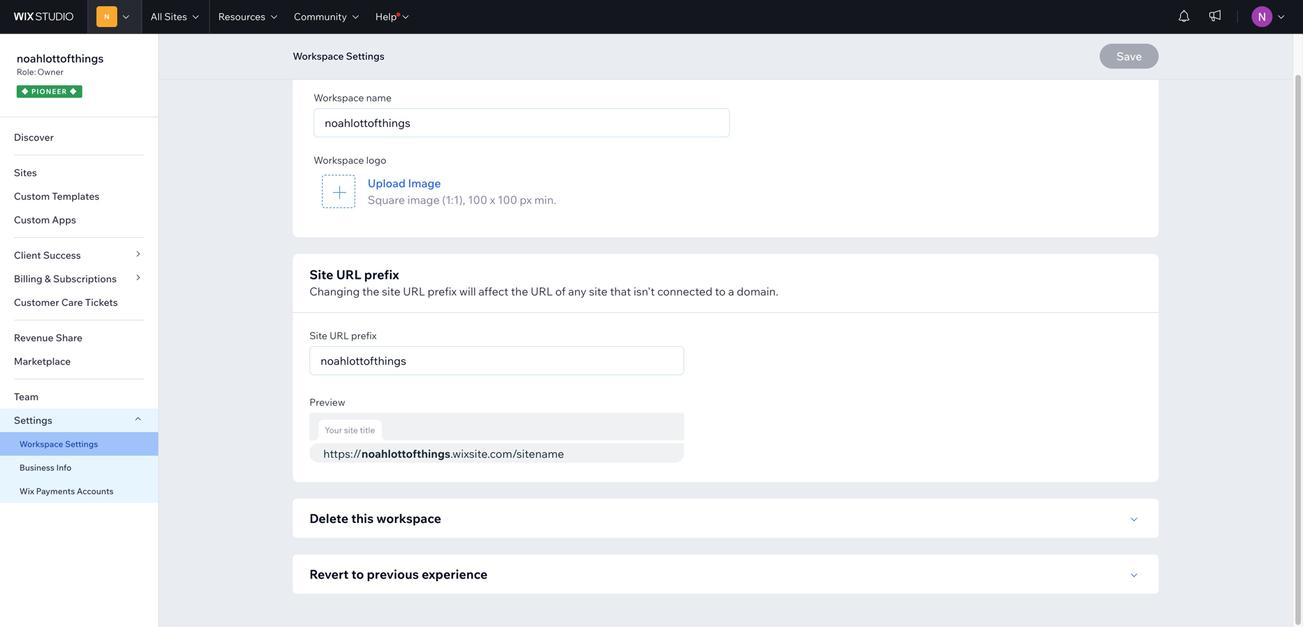 Task type: locate. For each thing, give the bounding box(es) containing it.
custom inside custom templates link
[[14, 190, 50, 202]]

connected
[[658, 285, 713, 298]]

0 vertical spatial sites
[[164, 10, 187, 23]]

e.g., Design Life Studios field
[[321, 109, 723, 137]]

workspace settings inside workspace settings button
[[293, 50, 385, 62]]

site
[[310, 267, 334, 283], [310, 330, 327, 342]]

workspace left logo
[[314, 154, 364, 166]]

site for site url prefix changing the site url prefix will affect the url of any site that isn't connected to a domain.
[[310, 267, 334, 283]]

0 horizontal spatial ◆
[[22, 87, 29, 96]]

payments
[[36, 486, 75, 497]]

site
[[382, 285, 401, 298], [589, 285, 608, 298]]

◆
[[22, 87, 29, 96], [70, 87, 77, 96]]

to right revert
[[352, 567, 364, 582]]

care
[[61, 296, 83, 309]]

settings button
[[0, 409, 158, 432]]

2 vertical spatial prefix
[[351, 330, 377, 342]]

upload image square image (1:1), 100 x 100 px min.
[[368, 176, 557, 207]]

2 horizontal spatial settings
[[346, 50, 385, 62]]

1 site from the top
[[310, 267, 334, 283]]

site url prefix
[[310, 330, 377, 342]]

prefix for site url prefix changing the site url prefix will affect the url of any site that isn't connected to a domain.
[[364, 267, 399, 283]]

2 ◆ from the left
[[70, 87, 77, 96]]

to
[[715, 285, 726, 298], [352, 567, 364, 582]]

workspace
[[293, 50, 344, 62], [314, 92, 364, 104], [314, 154, 364, 166], [19, 439, 63, 449]]

1 horizontal spatial sites
[[164, 10, 187, 23]]

0 vertical spatial to
[[715, 285, 726, 298]]

1 horizontal spatial to
[[715, 285, 726, 298]]

0 horizontal spatial settings
[[14, 414, 52, 427]]

0 vertical spatial site
[[310, 267, 334, 283]]

revert
[[310, 567, 349, 582]]

0 vertical spatial settings
[[346, 50, 385, 62]]

site down the changing
[[310, 330, 327, 342]]

1 horizontal spatial workspace settings
[[293, 50, 385, 62]]

1 horizontal spatial site
[[589, 285, 608, 298]]

sites down 'discover'
[[14, 167, 37, 179]]

client success button
[[0, 244, 158, 267]]

◆ right pioneer
[[70, 87, 77, 96]]

site up the changing
[[310, 267, 334, 283]]

settings inside dropdown button
[[14, 414, 52, 427]]

settings for workspace settings button
[[346, 50, 385, 62]]

site right any
[[589, 285, 608, 298]]

customer care tickets link
[[0, 291, 158, 314]]

settings
[[346, 50, 385, 62], [14, 414, 52, 427], [65, 439, 98, 449]]

2 vertical spatial settings
[[65, 439, 98, 449]]

business
[[19, 463, 54, 473]]

workspace up "business info"
[[19, 439, 63, 449]]

settings down team in the bottom left of the page
[[14, 414, 52, 427]]

1 vertical spatial prefix
[[428, 285, 457, 298]]

custom templates link
[[0, 185, 158, 208]]

workspace down community
[[293, 50, 344, 62]]

site for site url prefix
[[310, 330, 327, 342]]

settings inside button
[[346, 50, 385, 62]]

1 vertical spatial custom
[[14, 214, 50, 226]]

client
[[14, 249, 41, 261]]

pioneer
[[31, 87, 67, 96]]

0 horizontal spatial site
[[382, 285, 401, 298]]

discover link
[[0, 126, 158, 149]]

custom up custom apps
[[14, 190, 50, 202]]

sites right the all
[[164, 10, 187, 23]]

custom
[[14, 190, 50, 202], [14, 214, 50, 226]]

1 vertical spatial sites
[[14, 167, 37, 179]]

workspace settings inside workspace settings link
[[19, 439, 98, 449]]

custom inside custom apps link
[[14, 214, 50, 226]]

prefix for site url prefix
[[351, 330, 377, 342]]

revenue share
[[14, 332, 83, 344]]

prefix
[[364, 267, 399, 283], [428, 285, 457, 298], [351, 330, 377, 342]]

custom apps
[[14, 214, 76, 226]]

2 custom from the top
[[14, 214, 50, 226]]

team
[[14, 391, 39, 403]]

subscriptions
[[53, 273, 117, 285]]

(1:1),
[[442, 193, 466, 207]]

1 horizontal spatial 100
[[498, 193, 517, 207]]

n button
[[87, 0, 142, 33]]

business info
[[19, 463, 72, 473]]

the right the changing
[[362, 285, 380, 298]]

site right the changing
[[382, 285, 401, 298]]

help
[[376, 10, 397, 23]]

workspace left name
[[314, 92, 364, 104]]

affect
[[479, 285, 509, 298]]

workspace settings for workspace settings link
[[19, 439, 98, 449]]

wix payments accounts link
[[0, 480, 158, 503]]

1 vertical spatial site
[[310, 330, 327, 342]]

settings up business info link
[[65, 439, 98, 449]]

workspace settings button
[[286, 46, 392, 67]]

sites
[[164, 10, 187, 23], [14, 167, 37, 179]]

community
[[294, 10, 347, 23]]

name
[[366, 92, 392, 104]]

tickets
[[85, 296, 118, 309]]

billing
[[14, 273, 42, 285]]

2 site from the top
[[310, 330, 327, 342]]

1 horizontal spatial ◆
[[70, 87, 77, 96]]

0 vertical spatial workspace settings
[[293, 50, 385, 62]]

image
[[408, 176, 441, 190]]

of
[[555, 285, 566, 298]]

100 left x at the top left of the page
[[468, 193, 488, 207]]

image
[[408, 193, 440, 207]]

marketplace link
[[0, 350, 158, 373]]

1 vertical spatial settings
[[14, 414, 52, 427]]

workspace logo
[[314, 154, 387, 166]]

0 horizontal spatial the
[[362, 285, 380, 298]]

100
[[468, 193, 488, 207], [498, 193, 517, 207]]

client success
[[14, 249, 81, 261]]

delete this workspace
[[310, 511, 441, 526]]

changing
[[310, 285, 360, 298]]

the right affect
[[511, 285, 528, 298]]

1 ◆ from the left
[[22, 87, 29, 96]]

0 horizontal spatial 100
[[468, 193, 488, 207]]

settings up workspace name
[[346, 50, 385, 62]]

1 horizontal spatial settings
[[65, 439, 98, 449]]

◆ down 'role:'
[[22, 87, 29, 96]]

accounts
[[77, 486, 114, 497]]

100 right x at the top left of the page
[[498, 193, 517, 207]]

templates
[[52, 190, 99, 202]]

1 horizontal spatial the
[[511, 285, 528, 298]]

&
[[45, 273, 51, 285]]

0 vertical spatial custom
[[14, 190, 50, 202]]

1 custom from the top
[[14, 190, 50, 202]]

1 the from the left
[[362, 285, 380, 298]]

custom left apps
[[14, 214, 50, 226]]

billing & subscriptions
[[14, 273, 117, 285]]

delete
[[310, 511, 349, 526]]

1 vertical spatial to
[[352, 567, 364, 582]]

site inside site url prefix changing the site url prefix will affect the url of any site that isn't connected to a domain.
[[310, 267, 334, 283]]

preview
[[310, 396, 345, 408]]

all
[[151, 10, 162, 23]]

workspace settings
[[293, 50, 385, 62], [19, 439, 98, 449]]

to left a
[[715, 285, 726, 298]]

any
[[568, 285, 587, 298]]

customer care tickets
[[14, 296, 118, 309]]

1 vertical spatial workspace settings
[[19, 439, 98, 449]]

workspace settings down community
[[293, 50, 385, 62]]

0 vertical spatial prefix
[[364, 267, 399, 283]]

sidebar element
[[0, 33, 159, 628]]

0 horizontal spatial workspace settings
[[19, 439, 98, 449]]

the
[[362, 285, 380, 298], [511, 285, 528, 298]]

isn't
[[634, 285, 655, 298]]

workspace settings up info on the bottom left of the page
[[19, 439, 98, 449]]

0 horizontal spatial sites
[[14, 167, 37, 179]]

share
[[56, 332, 83, 344]]

role:
[[17, 67, 36, 77]]

to inside site url prefix changing the site url prefix will affect the url of any site that isn't connected to a domain.
[[715, 285, 726, 298]]



Task type: vqa. For each thing, say whether or not it's contained in the screenshot.
the paragraph button
no



Task type: describe. For each thing, give the bounding box(es) containing it.
team link
[[0, 385, 158, 409]]

custom apps link
[[0, 208, 158, 232]]

logo
[[366, 154, 387, 166]]

Enter a new URL prefix field
[[317, 347, 677, 375]]

will
[[459, 285, 476, 298]]

url left the will
[[403, 285, 425, 298]]

previous
[[367, 567, 419, 582]]

url left of
[[531, 285, 553, 298]]

2 the from the left
[[511, 285, 528, 298]]

experience
[[422, 567, 488, 582]]

noahlottofthings
[[17, 51, 104, 65]]

square
[[368, 193, 405, 207]]

sites inside sidebar element
[[14, 167, 37, 179]]

upload image link
[[368, 175, 557, 192]]

1 site from the left
[[382, 285, 401, 298]]

that
[[610, 285, 631, 298]]

apps
[[52, 214, 76, 226]]

settings for workspace settings link
[[65, 439, 98, 449]]

info
[[56, 463, 72, 473]]

this
[[351, 511, 374, 526]]

wix payments accounts
[[19, 486, 114, 497]]

all sites
[[151, 10, 187, 23]]

owner
[[37, 67, 64, 77]]

resources
[[218, 10, 266, 23]]

sites link
[[0, 161, 158, 185]]

noahlottofthings role: owner
[[17, 51, 104, 77]]

discover
[[14, 131, 54, 143]]

px
[[520, 193, 532, 207]]

revert to previous experience
[[310, 567, 488, 582]]

url up the changing
[[336, 267, 362, 283]]

billing & subscriptions button
[[0, 267, 158, 291]]

revenue
[[14, 332, 54, 344]]

revenue share link
[[0, 326, 158, 350]]

success
[[43, 249, 81, 261]]

workspace settings for workspace settings button
[[293, 50, 385, 62]]

customer
[[14, 296, 59, 309]]

wix
[[19, 486, 34, 497]]

custom templates
[[14, 190, 99, 202]]

n
[[104, 12, 110, 21]]

custom for custom apps
[[14, 214, 50, 226]]

marketplace
[[14, 355, 71, 368]]

1 100 from the left
[[468, 193, 488, 207]]

workspace inside button
[[293, 50, 344, 62]]

help button
[[367, 0, 417, 33]]

workspace name
[[314, 92, 392, 104]]

business info link
[[0, 456, 158, 480]]

domain.
[[737, 285, 779, 298]]

workspace inside sidebar element
[[19, 439, 63, 449]]

2 site from the left
[[589, 285, 608, 298]]

custom for custom templates
[[14, 190, 50, 202]]

2 100 from the left
[[498, 193, 517, 207]]

min.
[[535, 193, 557, 207]]

0 horizontal spatial to
[[352, 567, 364, 582]]

upload
[[368, 176, 406, 190]]

◆ pioneer ◆
[[22, 87, 77, 96]]

workspace
[[377, 511, 441, 526]]

a
[[728, 285, 735, 298]]

site url prefix changing the site url prefix will affect the url of any site that isn't connected to a domain.
[[310, 267, 779, 298]]

workspace settings link
[[0, 432, 158, 456]]

x
[[490, 193, 495, 207]]

url down the changing
[[330, 330, 349, 342]]



